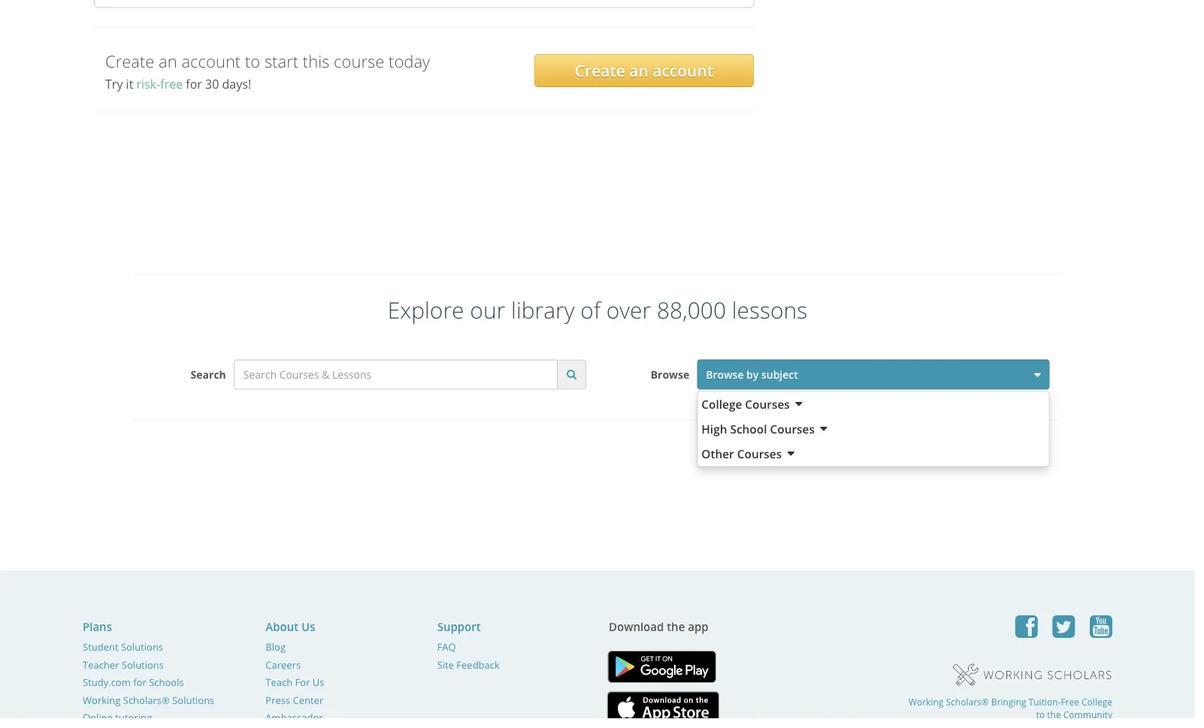 Task type: describe. For each thing, give the bounding box(es) containing it.
careers link
[[266, 658, 301, 672]]

our
[[470, 294, 506, 325]]

bottom search button image
[[567, 369, 577, 380]]

blog careers teach for us press center
[[266, 641, 324, 707]]

0 vertical spatial us
[[302, 619, 315, 635]]

about
[[266, 619, 299, 635]]

course
[[334, 50, 385, 72]]

school
[[731, 421, 767, 437]]

press center link
[[266, 694, 324, 707]]

teacher
[[83, 658, 119, 672]]

by
[[747, 368, 759, 382]]

app
[[688, 619, 709, 635]]

create for create an account to start this course today try it risk-free for 30 days!
[[105, 50, 154, 72]]

college inside working scholars® bringing tuition-free college to the community
[[1082, 696, 1113, 709]]

download
[[609, 619, 664, 635]]

2 vertical spatial solutions
[[172, 694, 215, 707]]

free
[[160, 76, 183, 92]]

days!
[[222, 76, 251, 92]]

teach for us link
[[266, 676, 324, 690]]

for inside student solutions teacher solutions study.com for schools working scholars® solutions
[[133, 676, 146, 690]]

feedback
[[457, 658, 500, 672]]

1 vertical spatial courses
[[770, 421, 815, 437]]

high school courses
[[702, 421, 815, 437]]

working scholars® bringing tuition-free college to the community
[[909, 696, 1113, 720]]

blog
[[266, 641, 286, 654]]

account for create an account to start this course today try it risk-free for 30 days!
[[182, 50, 241, 72]]

faq link
[[437, 641, 456, 654]]

press
[[266, 694, 290, 707]]

create an account to start this course today try it risk-free for 30 days!
[[105, 50, 430, 92]]

support
[[437, 619, 481, 635]]

college courses
[[702, 397, 790, 412]]

blog link
[[266, 641, 286, 654]]

community
[[1064, 709, 1113, 720]]

get it on google play image
[[600, 643, 724, 691]]

site feedback link
[[437, 658, 500, 672]]

the inside working scholars® bringing tuition-free college to the community
[[1048, 709, 1062, 720]]

bringing
[[992, 696, 1027, 709]]

for inside create an account to start this course today try it risk-free for 30 days!
[[186, 76, 202, 92]]

it
[[126, 76, 133, 92]]

to inside create an account to start this course today try it risk-free for 30 days!
[[245, 50, 260, 72]]

an for create an account to start this course today try it risk-free for 30 days!
[[159, 50, 177, 72]]

browse for browse
[[651, 368, 690, 382]]

college courses link
[[698, 392, 1049, 417]]

start
[[265, 50, 299, 72]]

0 vertical spatial the
[[667, 619, 685, 635]]

create an account
[[575, 60, 714, 81]]

library
[[511, 294, 575, 325]]

teacher solutions link
[[83, 658, 164, 672]]

create for create an account
[[575, 60, 626, 81]]



Task type: locate. For each thing, give the bounding box(es) containing it.
0 horizontal spatial account
[[182, 50, 241, 72]]

an
[[159, 50, 177, 72], [630, 60, 649, 81]]

1 vertical spatial college
[[1082, 696, 1113, 709]]

college up community
[[1082, 696, 1113, 709]]

1 horizontal spatial account
[[653, 60, 714, 81]]

0 horizontal spatial an
[[159, 50, 177, 72]]

1 horizontal spatial to
[[1037, 709, 1045, 720]]

risk-
[[136, 76, 160, 92]]

2 browse from the left
[[706, 368, 744, 382]]

teach
[[266, 676, 293, 690]]

0 vertical spatial solutions
[[121, 641, 163, 654]]

0 vertical spatial courses
[[745, 397, 790, 412]]

to up the days!
[[245, 50, 260, 72]]

create inside create an account to start this course today try it risk-free for 30 days!
[[105, 50, 154, 72]]

working scholars® solutions link
[[83, 694, 215, 707]]

the
[[667, 619, 685, 635], [1048, 709, 1062, 720]]

explore our library of over 88,000 lessons
[[388, 294, 808, 325]]

get it on the app store image
[[600, 685, 727, 720]]

1 horizontal spatial working
[[909, 696, 944, 709]]

0 horizontal spatial for
[[133, 676, 146, 690]]

an for create an account
[[630, 60, 649, 81]]

tuition-
[[1029, 696, 1061, 709]]

88,000 lessons
[[657, 294, 808, 325]]

30
[[205, 76, 219, 92]]

1 horizontal spatial for
[[186, 76, 202, 92]]

student solutions link
[[83, 641, 163, 654]]

courses up high school courses
[[745, 397, 790, 412]]

menu
[[697, 391, 1050, 467]]

search
[[191, 368, 226, 382]]

0 horizontal spatial working
[[83, 694, 121, 707]]

us right about
[[302, 619, 315, 635]]

1 vertical spatial to
[[1037, 709, 1045, 720]]

download the app
[[609, 619, 709, 635]]

student solutions teacher solutions study.com for schools working scholars® solutions
[[83, 641, 215, 707]]

account inside create an account to start this course today try it risk-free for 30 days!
[[182, 50, 241, 72]]

student
[[83, 641, 118, 654]]

1 browse from the left
[[651, 368, 690, 382]]

2 vertical spatial courses
[[738, 446, 782, 462]]

over
[[607, 294, 651, 325]]

solutions
[[121, 641, 163, 654], [122, 658, 164, 672], [172, 694, 215, 707]]

subject
[[762, 368, 798, 382]]

1 horizontal spatial the
[[1048, 709, 1062, 720]]

college up the high
[[702, 397, 742, 412]]

high
[[702, 421, 728, 437]]

browse
[[651, 368, 690, 382], [706, 368, 744, 382]]

browse by subject
[[706, 368, 798, 382]]

solutions up study.com for schools link
[[122, 658, 164, 672]]

Search Courses & Lessons text field
[[234, 360, 558, 390]]

an inside create an account to start this course today try it risk-free for 30 days!
[[159, 50, 177, 72]]

1 horizontal spatial create
[[575, 60, 626, 81]]

1 horizontal spatial an
[[630, 60, 649, 81]]

other
[[702, 446, 735, 462]]

0 horizontal spatial create
[[105, 50, 154, 72]]

1 horizontal spatial browse
[[706, 368, 744, 382]]

support link
[[437, 619, 481, 635]]

site
[[437, 658, 454, 672]]

explore
[[388, 294, 464, 325]]

for left the 30
[[186, 76, 202, 92]]

0 vertical spatial to
[[245, 50, 260, 72]]

for up working scholars® solutions link
[[133, 676, 146, 690]]

0 horizontal spatial to
[[245, 50, 260, 72]]

other courses link
[[698, 442, 1049, 466]]

courses for college courses
[[745, 397, 790, 412]]

us
[[302, 619, 315, 635], [313, 676, 324, 690]]

us inside "blog careers teach for us press center"
[[313, 676, 324, 690]]

1 vertical spatial the
[[1048, 709, 1062, 720]]

college
[[702, 397, 742, 412], [1082, 696, 1113, 709]]

0 horizontal spatial the
[[667, 619, 685, 635]]

high school courses link
[[698, 417, 1049, 442]]

1 horizontal spatial scholars®
[[946, 696, 989, 709]]

browse for browse by subject
[[706, 368, 744, 382]]

courses
[[745, 397, 790, 412], [770, 421, 815, 437], [738, 446, 782, 462]]

account for create an account
[[653, 60, 714, 81]]

to inside working scholars® bringing tuition-free college to the community
[[1037, 709, 1045, 720]]

scholars® inside working scholars® bringing tuition-free college to the community
[[946, 696, 989, 709]]

us right the for
[[313, 676, 324, 690]]

menu containing college courses
[[697, 391, 1050, 467]]

courses for other courses
[[738, 446, 782, 462]]

scholars® left bringing
[[946, 696, 989, 709]]

0 horizontal spatial scholars®
[[123, 694, 170, 707]]

try
[[105, 76, 123, 92]]

solutions up teacher solutions link
[[121, 641, 163, 654]]

about us link
[[266, 619, 315, 635]]

to down tuition-
[[1037, 709, 1045, 720]]

support faq site feedback
[[437, 619, 500, 672]]

today
[[389, 50, 430, 72]]

scholars®
[[123, 694, 170, 707], [946, 696, 989, 709]]

1 vertical spatial for
[[133, 676, 146, 690]]

1 horizontal spatial college
[[1082, 696, 1113, 709]]

0 vertical spatial for
[[186, 76, 202, 92]]

for
[[186, 76, 202, 92], [133, 676, 146, 690]]

1 vertical spatial solutions
[[122, 658, 164, 672]]

plans
[[83, 619, 112, 635]]

working inside working scholars® bringing tuition-free college to the community
[[909, 696, 944, 709]]

working scholars® bringing tuition-free college to the community link
[[892, 687, 1113, 720]]

the left app on the bottom of page
[[667, 619, 685, 635]]

of
[[581, 294, 601, 325]]

other courses
[[702, 446, 782, 462]]

0 horizontal spatial browse
[[651, 368, 690, 382]]

account
[[182, 50, 241, 72], [653, 60, 714, 81]]

working scholars image
[[952, 662, 1113, 687]]

this
[[303, 50, 330, 72]]

scholars® inside student solutions teacher solutions study.com for schools working scholars® solutions
[[123, 694, 170, 707]]

plans link
[[83, 619, 112, 635]]

0 vertical spatial college
[[702, 397, 742, 412]]

study.com
[[83, 676, 131, 690]]

working
[[83, 694, 121, 707], [909, 696, 944, 709]]

careers
[[266, 658, 301, 672]]

for
[[295, 676, 310, 690]]

free
[[1061, 696, 1080, 709]]

0 horizontal spatial college
[[702, 397, 742, 412]]

working inside student solutions teacher solutions study.com for schools working scholars® solutions
[[83, 694, 121, 707]]

courses right school
[[770, 421, 815, 437]]

study.com for schools link
[[83, 676, 184, 690]]

scholars® down study.com for schools link
[[123, 694, 170, 707]]

solutions down schools
[[172, 694, 215, 707]]

the down tuition-
[[1048, 709, 1062, 720]]

1 vertical spatial us
[[313, 676, 324, 690]]

create an account link
[[534, 54, 754, 87]]

faq
[[437, 641, 456, 654]]

to
[[245, 50, 260, 72], [1037, 709, 1045, 720]]

center
[[293, 694, 324, 707]]

courses down high school courses
[[738, 446, 782, 462]]

create
[[105, 50, 154, 72], [575, 60, 626, 81]]

schools
[[149, 676, 184, 690]]

about us
[[266, 619, 315, 635]]



Task type: vqa. For each thing, say whether or not it's contained in the screenshot.
College to the top
yes



